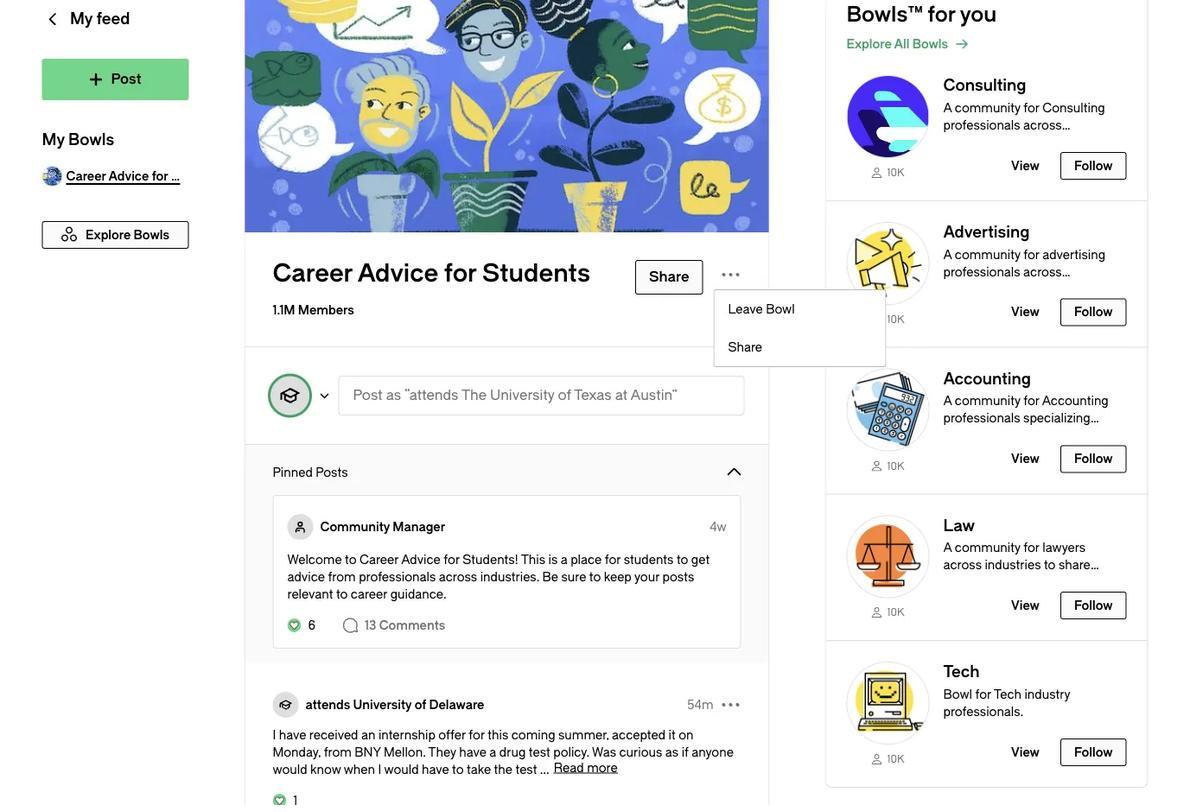 Task type: vqa. For each thing, say whether or not it's contained in the screenshot.
more
yes



Task type: describe. For each thing, give the bounding box(es) containing it.
toogle identity image
[[269, 375, 311, 417]]

law a community for lawyers across industries to share experiences and compare notes
[[943, 517, 1093, 607]]

to inside law a community for lawyers across industries to share experiences and compare notes
[[1044, 558, 1056, 572]]

0 horizontal spatial of
[[415, 698, 426, 712]]

if
[[682, 746, 689, 760]]

to down place
[[589, 570, 601, 584]]

anyone
[[692, 746, 734, 760]]

"attends
[[404, 388, 459, 404]]

know
[[310, 763, 341, 777]]

was
[[592, 746, 616, 760]]

1 vertical spatial consulting
[[1043, 101, 1105, 115]]

my feed
[[70, 10, 130, 28]]

for left the you
[[928, 3, 956, 27]]

toogle identity image for i
[[273, 692, 299, 718]]

professionals for consulting
[[943, 118, 1021, 132]]

welcome
[[287, 553, 342, 567]]

post
[[353, 388, 383, 404]]

summer,
[[558, 728, 609, 743]]

industry
[[1025, 688, 1070, 702]]

0 vertical spatial bowls
[[913, 37, 948, 51]]

austin"
[[631, 388, 678, 404]]

texas
[[574, 388, 612, 404]]

54m link
[[687, 697, 714, 714]]

from inside the i have received an internship offer for this coming summer, accepted it on monday, from bny mellon. they have a drug test policy. was curious as if anyone would know when i would have to take the test ...
[[324, 746, 352, 760]]

1.1m members
[[273, 303, 354, 317]]

comments
[[379, 618, 445, 633]]

guidance.
[[390, 587, 447, 602]]

internship
[[379, 728, 436, 743]]

professionals for advertising
[[943, 265, 1021, 279]]

image for bowl image for accounting
[[847, 369, 930, 452]]

coming
[[511, 728, 555, 743]]

tech bowl for tech industry professionals.
[[943, 663, 1070, 719]]

10k link for advertising
[[847, 312, 930, 326]]

3 10k link from the top
[[847, 459, 930, 473]]

4w
[[710, 520, 727, 534]]

your
[[634, 570, 660, 584]]

offer
[[439, 728, 466, 743]]

monday,
[[273, 746, 321, 760]]

lawyers
[[1043, 541, 1086, 555]]

bowls™
[[847, 3, 923, 27]]

received
[[309, 728, 358, 743]]

is
[[548, 553, 558, 567]]

across inside advertising a community for advertising professionals across companies
[[1024, 265, 1062, 279]]

10k link for law
[[847, 605, 930, 620]]

read
[[554, 761, 584, 775]]

delaware
[[429, 698, 484, 712]]

2 10k from the top
[[887, 313, 905, 325]]

bowls™ for you
[[847, 3, 997, 27]]

posts
[[316, 465, 348, 480]]

at
[[615, 388, 628, 404]]

for inside law a community for lawyers across industries to share experiences and compare notes
[[1024, 541, 1040, 555]]

community for advertising
[[955, 247, 1021, 262]]

accounting
[[943, 370, 1031, 388]]

advertising
[[1043, 247, 1106, 262]]

place
[[571, 553, 602, 567]]

...
[[540, 763, 549, 777]]

experiences
[[943, 575, 1014, 590]]

0 vertical spatial i
[[273, 728, 276, 743]]

read more button
[[554, 761, 618, 775]]

you
[[960, 3, 997, 27]]

10k for accounting
[[887, 460, 905, 472]]

my feed link
[[42, 0, 189, 59]]

more
[[587, 761, 618, 775]]

6
[[308, 618, 316, 633]]

pinned
[[273, 465, 313, 480]]

all
[[894, 37, 910, 51]]

professionals inside welcome to career advice for students! this is a place for students to get advice from professionals across industries. be sure to keep your posts relevant to career guidance.
[[359, 570, 436, 584]]

0 vertical spatial test
[[529, 746, 550, 760]]

on
[[679, 728, 694, 743]]

advice inside welcome to career advice for students! this is a place for students to get advice from professionals across industries. be sure to keep your posts relevant to career guidance.
[[401, 553, 441, 567]]

post as "attends the university of texas at austin"
[[353, 388, 678, 404]]

they
[[428, 746, 456, 760]]

members
[[298, 303, 354, 317]]

10k for tech
[[887, 754, 905, 766]]

industries.
[[480, 570, 539, 584]]

take
[[467, 763, 491, 777]]

share
[[728, 340, 762, 354]]

policy.
[[553, 746, 589, 760]]

10k for law
[[887, 607, 905, 619]]

law
[[943, 517, 975, 535]]

when
[[344, 763, 375, 777]]

to left 'career'
[[336, 587, 348, 602]]

be
[[542, 570, 558, 584]]

my for my bowls
[[42, 131, 65, 149]]

students
[[482, 259, 590, 288]]

a inside the i have received an internship offer for this coming summer, accepted it on monday, from bny mellon. they have a drug test policy. was curious as if anyone would know when i would have to take the test ...
[[490, 746, 496, 760]]

image for bowl image for tech
[[847, 662, 930, 745]]

a inside welcome to career advice for students! this is a place for students to get advice from professionals across industries. be sure to keep your posts relevant to career guidance.
[[561, 553, 568, 567]]

consulting a community for consulting professionals across companies
[[943, 76, 1105, 150]]

leave
[[728, 302, 763, 316]]

post as "attends the university of texas at austin" button
[[338, 376, 745, 416]]

10k link for consulting
[[847, 165, 930, 180]]

university inside button
[[490, 388, 555, 404]]

as inside button
[[386, 388, 401, 404]]

relevant
[[287, 587, 333, 602]]

across inside consulting a community for consulting professionals across companies
[[1024, 118, 1062, 132]]

1 vertical spatial i
[[378, 763, 381, 777]]

54m
[[687, 698, 714, 712]]

get
[[691, 553, 710, 567]]

explore
[[847, 37, 892, 51]]

share menu item
[[714, 328, 886, 367]]



Task type: locate. For each thing, give the bounding box(es) containing it.
have
[[279, 728, 306, 743], [459, 746, 487, 760], [422, 763, 449, 777]]

accepted
[[612, 728, 666, 743]]

companies inside advertising a community for advertising professionals across companies
[[943, 282, 1008, 296]]

professionals
[[943, 118, 1021, 132], [943, 265, 1021, 279], [359, 570, 436, 584]]

toogle identity image left the 'attends'
[[273, 692, 299, 718]]

toogle identity image for welcome
[[287, 514, 313, 540]]

of inside button
[[558, 388, 571, 404]]

feed
[[96, 10, 130, 28]]

to
[[345, 553, 357, 567], [677, 553, 688, 567], [1044, 558, 1056, 572], [589, 570, 601, 584], [336, 587, 348, 602], [452, 763, 464, 777]]

2 vertical spatial have
[[422, 763, 449, 777]]

1 vertical spatial as
[[665, 746, 679, 760]]

test left ...
[[516, 763, 537, 777]]

have up monday,
[[279, 728, 306, 743]]

for down "explore all bowls" link
[[1024, 101, 1040, 115]]

4 10k link from the top
[[847, 605, 930, 620]]

0 vertical spatial community
[[955, 101, 1021, 115]]

leave bowl menu item
[[714, 290, 886, 328]]

professionals inside advertising a community for advertising professionals across companies
[[943, 265, 1021, 279]]

0 horizontal spatial tech
[[943, 663, 980, 682]]

community inside advertising a community for advertising professionals across companies
[[955, 247, 1021, 262]]

1 vertical spatial advice
[[401, 553, 441, 567]]

community inside consulting a community for consulting professionals across companies
[[955, 101, 1021, 115]]

mellon.
[[384, 746, 426, 760]]

image for bowl image
[[847, 75, 930, 158], [847, 222, 930, 305], [847, 369, 930, 452], [847, 515, 930, 598], [847, 662, 930, 745]]

notes
[[943, 593, 976, 607]]

3 10k from the top
[[887, 460, 905, 472]]

welcome to career advice for students! this is a place for students to get advice from professionals across industries. be sure to keep your posts relevant to career guidance.
[[287, 553, 710, 602]]

curious
[[619, 746, 662, 760]]

the
[[461, 388, 487, 404]]

1 image for bowl image from the top
[[847, 75, 930, 158]]

from up 'career'
[[328, 570, 356, 584]]

2 10k link from the top
[[847, 312, 930, 326]]

5 10k link from the top
[[847, 752, 930, 767]]

0 vertical spatial my
[[70, 10, 93, 28]]

for left "students!"
[[444, 553, 460, 567]]

2 vertical spatial professionals
[[359, 570, 436, 584]]

0 vertical spatial consulting
[[943, 76, 1026, 95]]

attends university of delaware
[[306, 698, 484, 712]]

0 vertical spatial professionals
[[943, 118, 1021, 132]]

1 horizontal spatial would
[[384, 763, 419, 777]]

i
[[273, 728, 276, 743], [378, 763, 381, 777]]

a down this in the bottom of the page
[[490, 746, 496, 760]]

1 a from the top
[[943, 101, 952, 115]]

bowl up professionals.
[[943, 688, 972, 702]]

menu containing leave bowl
[[714, 290, 886, 367]]

my bowls
[[42, 131, 114, 149]]

career up 1.1m members
[[273, 259, 353, 288]]

of
[[558, 388, 571, 404], [415, 698, 426, 712]]

students!
[[463, 553, 519, 567]]

to down lawyers
[[1044, 558, 1056, 572]]

career inside welcome to career advice for students! this is a place for students to get advice from professionals across industries. be sure to keep your posts relevant to career guidance.
[[360, 553, 399, 567]]

for inside advertising a community for advertising professionals across companies
[[1024, 247, 1040, 262]]

1 vertical spatial bowl
[[943, 688, 972, 702]]

to inside the i have received an internship offer for this coming summer, accepted it on monday, from bny mellon. they have a drug test policy. was curious as if anyone would know when i would have to take the test ...
[[452, 763, 464, 777]]

1 vertical spatial tech
[[994, 688, 1022, 702]]

my inside 'link'
[[70, 10, 93, 28]]

0 horizontal spatial as
[[386, 388, 401, 404]]

a for consulting
[[943, 101, 952, 115]]

0 vertical spatial bowl
[[766, 302, 795, 316]]

for left this in the bottom of the page
[[469, 728, 485, 743]]

1 would from the left
[[273, 763, 307, 777]]

a inside law a community for lawyers across industries to share experiences and compare notes
[[943, 541, 952, 555]]

1 companies from the top
[[943, 135, 1008, 150]]

a inside advertising a community for advertising professionals across companies
[[943, 247, 952, 262]]

13 comments
[[365, 618, 445, 633]]

read more
[[554, 761, 618, 775]]

0 horizontal spatial consulting
[[943, 76, 1026, 95]]

community for consulting
[[955, 101, 1021, 115]]

as left "if"
[[665, 746, 679, 760]]

4 image for bowl image from the top
[[847, 515, 930, 598]]

0 vertical spatial from
[[328, 570, 356, 584]]

career down community manager
[[360, 553, 399, 567]]

community down "explore all bowls" link
[[955, 101, 1021, 115]]

1 vertical spatial companies
[[943, 282, 1008, 296]]

community
[[955, 101, 1021, 115], [955, 247, 1021, 262], [955, 541, 1021, 555]]

0 horizontal spatial i
[[273, 728, 276, 743]]

university
[[490, 388, 555, 404], [353, 698, 412, 712]]

as right post
[[386, 388, 401, 404]]

1 horizontal spatial bowls
[[913, 37, 948, 51]]

10k link
[[847, 165, 930, 180], [847, 312, 930, 326], [847, 459, 930, 473], [847, 605, 930, 620], [847, 752, 930, 767]]

my
[[70, 10, 93, 28], [42, 131, 65, 149]]

0 vertical spatial a
[[561, 553, 568, 567]]

test up ...
[[529, 746, 550, 760]]

0 vertical spatial have
[[279, 728, 306, 743]]

from
[[328, 570, 356, 584], [324, 746, 352, 760]]

a down advertising
[[943, 247, 952, 262]]

i right when
[[378, 763, 381, 777]]

community
[[320, 520, 390, 534]]

as inside the i have received an internship offer for this coming summer, accepted it on monday, from bny mellon. they have a drug test policy. was curious as if anyone would know when i would have to take the test ...
[[665, 746, 679, 760]]

1 horizontal spatial a
[[561, 553, 568, 567]]

bowl for tech
[[943, 688, 972, 702]]

1 horizontal spatial my
[[70, 10, 93, 28]]

0 horizontal spatial university
[[353, 698, 412, 712]]

and
[[1017, 575, 1038, 590]]

students
[[624, 553, 674, 567]]

sure
[[561, 570, 586, 584]]

professionals.
[[943, 705, 1024, 719]]

tech
[[943, 663, 980, 682], [994, 688, 1022, 702]]

0 horizontal spatial my
[[42, 131, 65, 149]]

attends
[[306, 698, 350, 712]]

0 vertical spatial tech
[[943, 663, 980, 682]]

3 image for bowl image from the top
[[847, 369, 930, 452]]

0 vertical spatial a
[[943, 101, 952, 115]]

for inside tech bowl for tech industry professionals.
[[975, 688, 991, 702]]

across inside welcome to career advice for students! this is a place for students to get advice from professionals across industries. be sure to keep your posts relevant to career guidance.
[[439, 570, 477, 584]]

have up take
[[459, 746, 487, 760]]

0 horizontal spatial bowls
[[68, 131, 114, 149]]

1 vertical spatial toogle identity image
[[273, 692, 299, 718]]

advice
[[358, 259, 438, 288], [401, 553, 441, 567]]

have down they
[[422, 763, 449, 777]]

3 a from the top
[[943, 541, 952, 555]]

bowl right leave
[[766, 302, 795, 316]]

keep
[[604, 570, 632, 584]]

professionals up guidance.
[[359, 570, 436, 584]]

for inside consulting a community for consulting professionals across companies
[[1024, 101, 1040, 115]]

community for law
[[955, 541, 1021, 555]]

1 vertical spatial professionals
[[943, 265, 1021, 279]]

this
[[521, 553, 545, 567]]

2 a from the top
[[943, 247, 952, 262]]

1 vertical spatial test
[[516, 763, 537, 777]]

a right is
[[561, 553, 568, 567]]

industries
[[985, 558, 1041, 572]]

to up posts at the bottom of page
[[677, 553, 688, 567]]

leave bowl
[[728, 302, 795, 316]]

explore all bowls
[[847, 37, 948, 51]]

university right the
[[490, 388, 555, 404]]

share
[[1059, 558, 1091, 572]]

1 vertical spatial my
[[42, 131, 65, 149]]

image for bowl image for law
[[847, 515, 930, 598]]

13
[[365, 618, 376, 633]]

1 vertical spatial have
[[459, 746, 487, 760]]

manager
[[393, 520, 445, 534]]

explore all bowls link
[[847, 34, 1147, 54]]

1 vertical spatial a
[[490, 746, 496, 760]]

1 vertical spatial from
[[324, 746, 352, 760]]

2 vertical spatial community
[[955, 541, 1021, 555]]

i have received an internship offer for this coming summer, accepted it on monday, from bny mellon. they have a drug test policy. was curious as if anyone would know when i would have to take the test ...
[[273, 728, 734, 777]]

bowl inside tech bowl for tech industry professionals.
[[943, 688, 972, 702]]

a inside consulting a community for consulting professionals across companies
[[943, 101, 952, 115]]

1 horizontal spatial university
[[490, 388, 555, 404]]

toogle identity image up welcome
[[287, 514, 313, 540]]

bny
[[355, 746, 381, 760]]

a for law
[[943, 541, 952, 555]]

2 vertical spatial a
[[943, 541, 952, 555]]

would down monday,
[[273, 763, 307, 777]]

to down 'community'
[[345, 553, 357, 567]]

for up industries
[[1024, 541, 1040, 555]]

for up professionals.
[[975, 688, 991, 702]]

community inside law a community for lawyers across industries to share experiences and compare notes
[[955, 541, 1021, 555]]

my for my feed
[[70, 10, 93, 28]]

it
[[669, 728, 676, 743]]

0 horizontal spatial bowl
[[766, 302, 795, 316]]

for
[[928, 3, 956, 27], [1024, 101, 1040, 115], [1024, 247, 1040, 262], [444, 259, 477, 288], [1024, 541, 1040, 555], [444, 553, 460, 567], [605, 553, 621, 567], [975, 688, 991, 702], [469, 728, 485, 743]]

professionals down "explore all bowls" link
[[943, 118, 1021, 132]]

0 vertical spatial advice
[[358, 259, 438, 288]]

drug
[[499, 746, 526, 760]]

1 vertical spatial a
[[943, 247, 952, 262]]

1 10k from the top
[[887, 167, 905, 179]]

0 horizontal spatial would
[[273, 763, 307, 777]]

companies inside consulting a community for consulting professionals across companies
[[943, 135, 1008, 150]]

community down advertising
[[955, 247, 1021, 262]]

professionals down advertising
[[943, 265, 1021, 279]]

0 vertical spatial career
[[273, 259, 353, 288]]

community manager
[[320, 520, 445, 534]]

1.1m
[[273, 303, 295, 317]]

across
[[1024, 118, 1062, 132], [1024, 265, 1062, 279], [943, 558, 982, 572], [439, 570, 477, 584]]

menu
[[714, 290, 886, 367]]

community up industries
[[955, 541, 1021, 555]]

an
[[361, 728, 376, 743]]

2 companies from the top
[[943, 282, 1008, 296]]

for inside the i have received an internship offer for this coming summer, accepted it on monday, from bny mellon. they have a drug test policy. was curious as if anyone would know when i would have to take the test ...
[[469, 728, 485, 743]]

1 horizontal spatial career
[[360, 553, 399, 567]]

1 horizontal spatial consulting
[[1043, 101, 1105, 115]]

0 vertical spatial companies
[[943, 135, 1008, 150]]

advice
[[287, 570, 325, 584]]

of up internship on the bottom of page
[[415, 698, 426, 712]]

to left take
[[452, 763, 464, 777]]

for left advertising at the right top
[[1024, 247, 1040, 262]]

toogle identity image
[[287, 514, 313, 540], [273, 692, 299, 718]]

for up keep at the bottom right
[[605, 553, 621, 567]]

career
[[351, 587, 387, 602]]

posts
[[663, 570, 694, 584]]

10k for consulting
[[887, 167, 905, 179]]

0 vertical spatial of
[[558, 388, 571, 404]]

1 10k link from the top
[[847, 165, 930, 180]]

from inside welcome to career advice for students! this is a place for students to get advice from professionals across industries. be sure to keep your posts relevant to career guidance.
[[328, 570, 356, 584]]

4 10k from the top
[[887, 607, 905, 619]]

a down law
[[943, 541, 952, 555]]

1 horizontal spatial i
[[378, 763, 381, 777]]

bowl for leave
[[766, 302, 795, 316]]

bowl inside menu item
[[766, 302, 795, 316]]

1 horizontal spatial bowl
[[943, 688, 972, 702]]

0 vertical spatial toogle identity image
[[287, 514, 313, 540]]

1 horizontal spatial as
[[665, 746, 679, 760]]

career advice for students
[[273, 259, 590, 288]]

0 vertical spatial as
[[386, 388, 401, 404]]

would down mellon.
[[384, 763, 419, 777]]

5 image for bowl image from the top
[[847, 662, 930, 745]]

university up an
[[353, 698, 412, 712]]

companies
[[943, 135, 1008, 150], [943, 282, 1008, 296]]

image for bowl image for consulting
[[847, 75, 930, 158]]

across inside law a community for lawyers across industries to share experiences and compare notes
[[943, 558, 982, 572]]

2 would from the left
[[384, 763, 419, 777]]

0 horizontal spatial a
[[490, 746, 496, 760]]

a
[[561, 553, 568, 567], [490, 746, 496, 760]]

1 vertical spatial university
[[353, 698, 412, 712]]

from down received
[[324, 746, 352, 760]]

2 image for bowl image from the top
[[847, 222, 930, 305]]

10k
[[887, 167, 905, 179], [887, 313, 905, 325], [887, 460, 905, 472], [887, 607, 905, 619], [887, 754, 905, 766]]

a for advertising
[[943, 247, 952, 262]]

1 vertical spatial community
[[955, 247, 1021, 262]]

1 vertical spatial career
[[360, 553, 399, 567]]

5 10k from the top
[[887, 754, 905, 766]]

advertising
[[943, 223, 1030, 241]]

2 horizontal spatial have
[[459, 746, 487, 760]]

1 horizontal spatial have
[[422, 763, 449, 777]]

0 vertical spatial university
[[490, 388, 555, 404]]

of left texas
[[558, 388, 571, 404]]

1 vertical spatial of
[[415, 698, 426, 712]]

1 community from the top
[[955, 101, 1021, 115]]

bowl
[[766, 302, 795, 316], [943, 688, 972, 702]]

as
[[386, 388, 401, 404], [665, 746, 679, 760]]

a down "explore all bowls" link
[[943, 101, 952, 115]]

0 horizontal spatial have
[[279, 728, 306, 743]]

0 horizontal spatial career
[[273, 259, 353, 288]]

10k link for tech
[[847, 752, 930, 767]]

image for bowl image for advertising
[[847, 222, 930, 305]]

consulting
[[943, 76, 1026, 95], [1043, 101, 1105, 115]]

professionals inside consulting a community for consulting professionals across companies
[[943, 118, 1021, 132]]

the
[[494, 763, 513, 777]]

for left students
[[444, 259, 477, 288]]

1 vertical spatial bowls
[[68, 131, 114, 149]]

3 community from the top
[[955, 541, 1021, 555]]

2 community from the top
[[955, 247, 1021, 262]]

1 horizontal spatial of
[[558, 388, 571, 404]]

companies for consulting
[[943, 135, 1008, 150]]

1 horizontal spatial tech
[[994, 688, 1022, 702]]

i up monday,
[[273, 728, 276, 743]]

companies for advertising
[[943, 282, 1008, 296]]



